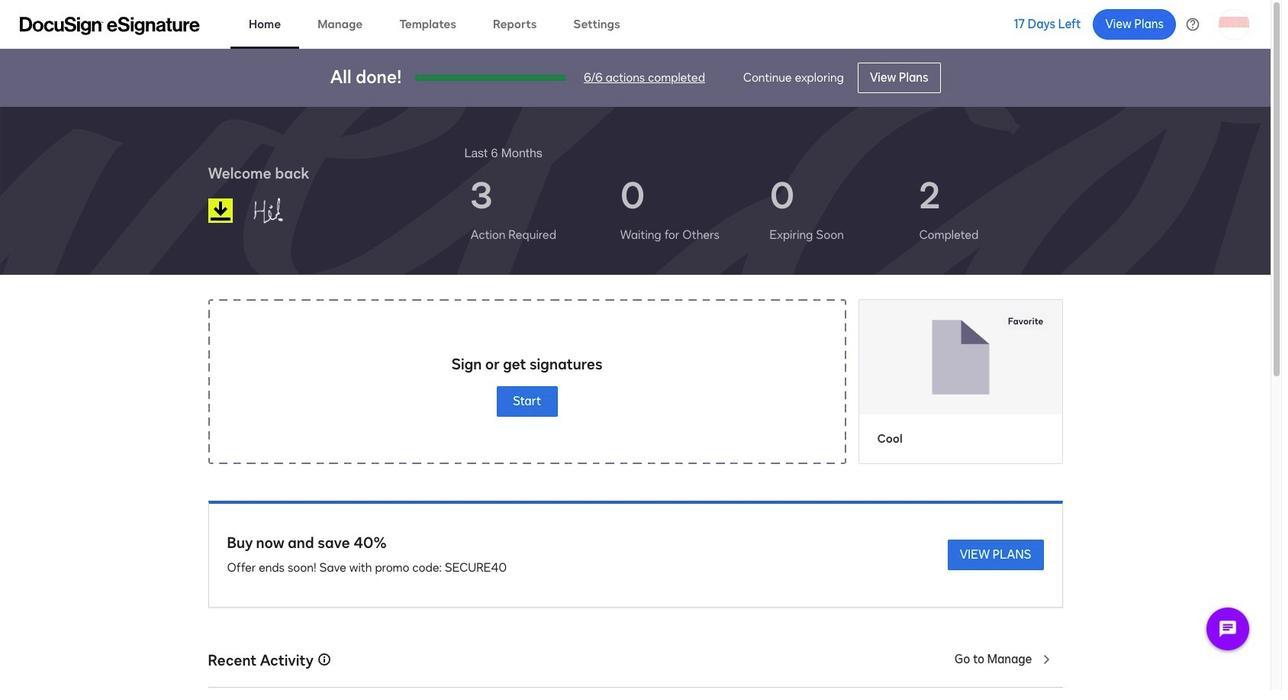 Task type: locate. For each thing, give the bounding box(es) containing it.
list
[[465, 162, 1063, 257]]

heading
[[465, 144, 543, 162]]

use cool image
[[859, 300, 1062, 414]]

docusignlogo image
[[208, 199, 232, 223]]



Task type: describe. For each thing, give the bounding box(es) containing it.
generic name image
[[245, 191, 325, 231]]

your uploaded profile image image
[[1219, 9, 1250, 39]]

docusign esignature image
[[20, 16, 200, 35]]



Task type: vqa. For each thing, say whether or not it's contained in the screenshot.
Language Selector Menu
no



